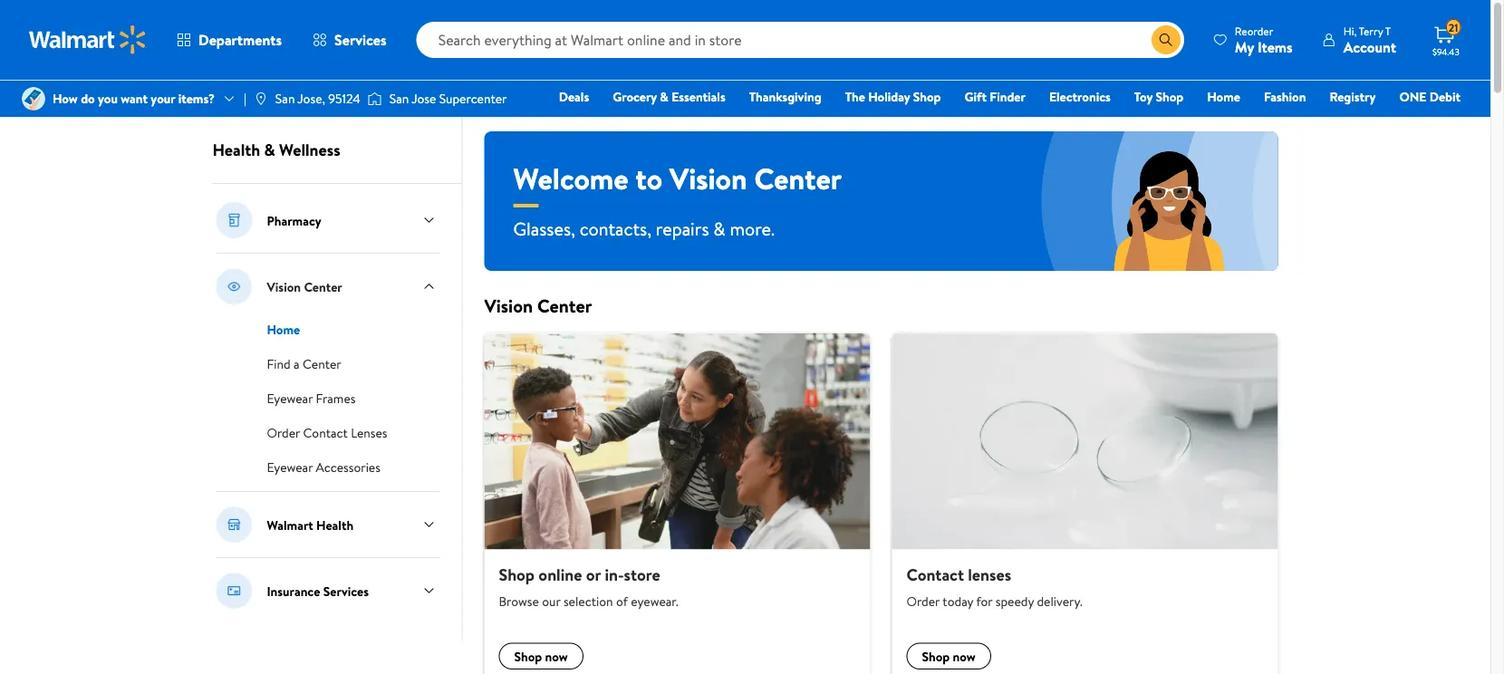 Task type: describe. For each thing, give the bounding box(es) containing it.
speedy
[[996, 593, 1034, 610]]

terry
[[1360, 23, 1384, 39]]

shop right holiday
[[914, 88, 941, 106]]

list containing shop online or in-store
[[474, 333, 1290, 674]]

contacts,
[[580, 216, 652, 241]]

0 horizontal spatial order
[[267, 424, 300, 442]]

glasses,
[[514, 216, 576, 241]]

how
[[53, 90, 78, 107]]

services button
[[297, 18, 402, 62]]

eyewear frames link
[[267, 388, 356, 408]]

grocery & essentials
[[613, 88, 726, 106]]

store
[[624, 563, 661, 586]]

hi,
[[1344, 23, 1357, 39]]

2 horizontal spatial vision
[[670, 158, 748, 199]]

1 horizontal spatial home
[[1208, 88, 1241, 106]]

to
[[636, 158, 663, 199]]

shop online or in-store list item
[[474, 333, 882, 674]]

in-
[[605, 563, 624, 586]]

health & wellness
[[213, 139, 340, 161]]

my
[[1235, 37, 1255, 57]]

san for san jose supercenter
[[390, 90, 409, 107]]

electronics
[[1050, 88, 1111, 106]]

reorder my items
[[1235, 23, 1293, 57]]

for
[[977, 593, 993, 610]]

insurance services
[[267, 582, 369, 600]]

our
[[542, 593, 561, 610]]

hi, terry t account
[[1344, 23, 1397, 57]]

today
[[943, 593, 974, 610]]

jose,
[[298, 90, 325, 107]]

eyewear frames
[[267, 390, 356, 407]]

gift finder
[[965, 88, 1026, 106]]

now for order
[[953, 648, 976, 665]]

more.
[[730, 216, 775, 241]]

welcome
[[514, 158, 629, 199]]

shop inside contact lenses list item
[[922, 648, 950, 665]]

1 horizontal spatial vision center
[[485, 293, 592, 318]]

walmart
[[267, 516, 313, 534]]

san for san jose, 95124
[[275, 90, 295, 107]]

items
[[1258, 37, 1293, 57]]

deals
[[559, 88, 589, 106]]

san jose, 95124
[[275, 90, 361, 107]]

find a center link
[[267, 354, 342, 373]]

finder
[[990, 88, 1026, 106]]

gift finder link
[[957, 87, 1034, 107]]

jose
[[412, 90, 436, 107]]

electronics link
[[1042, 87, 1119, 107]]

Walmart Site-Wide search field
[[417, 22, 1185, 58]]

the holiday shop link
[[837, 87, 950, 107]]

1 vertical spatial health
[[316, 516, 354, 534]]

order contact lenses link
[[267, 422, 388, 442]]

& for health
[[264, 139, 275, 161]]

pharmacy image
[[216, 202, 252, 238]]

eyewear for eyewear accessories
[[267, 459, 313, 476]]

0 horizontal spatial vision
[[267, 278, 301, 295]]

how do you want your items?
[[53, 90, 215, 107]]

accessories
[[316, 459, 381, 476]]

eyewear.
[[631, 593, 679, 610]]

debit
[[1430, 88, 1461, 106]]

walmart image
[[29, 25, 147, 54]]

delivery.
[[1037, 593, 1083, 610]]

fashion link
[[1256, 87, 1315, 107]]

search icon image
[[1159, 33, 1174, 47]]

eyewear accessories link
[[267, 457, 381, 477]]

shop now for order
[[922, 648, 976, 665]]

1 horizontal spatial home link
[[1200, 87, 1249, 107]]

grocery
[[613, 88, 657, 106]]

|
[[244, 90, 246, 107]]

online
[[539, 563, 582, 586]]

services inside popup button
[[335, 30, 387, 50]]

walmart health
[[267, 516, 354, 534]]

pharmacy
[[267, 211, 322, 229]]

center inside 'link'
[[303, 355, 342, 373]]

you
[[98, 90, 118, 107]]

holiday
[[869, 88, 911, 106]]

0 vertical spatial contact
[[303, 424, 348, 442]]

your
[[151, 90, 175, 107]]



Task type: vqa. For each thing, say whether or not it's contained in the screenshot.
Find a Center
yes



Task type: locate. For each thing, give the bounding box(es) containing it.
vision right the vision center icon
[[267, 278, 301, 295]]

1 vertical spatial home
[[267, 321, 300, 339]]

shop now down our
[[514, 648, 568, 665]]

shop inside shop online or in-store browse our selection of eyewear.
[[499, 563, 535, 586]]

2 vertical spatial &
[[714, 216, 726, 241]]

shop
[[914, 88, 941, 106], [1156, 88, 1184, 106], [499, 563, 535, 586], [514, 648, 542, 665], [922, 648, 950, 665]]

one debit link
[[1392, 87, 1470, 107]]

0 horizontal spatial san
[[275, 90, 295, 107]]

deals link
[[551, 87, 598, 107]]

toy
[[1135, 88, 1153, 106]]

95124
[[328, 90, 361, 107]]

fashion
[[1265, 88, 1307, 106]]

welcome to vision center
[[514, 158, 842, 199]]

toy shop link
[[1127, 87, 1192, 107]]

1 horizontal spatial health
[[316, 516, 354, 534]]

 image for san
[[368, 90, 382, 108]]

t
[[1386, 23, 1392, 39]]

account
[[1344, 37, 1397, 57]]

& left the wellness
[[264, 139, 275, 161]]

& left "more."
[[714, 216, 726, 241]]

eyewear inside "link"
[[267, 459, 313, 476]]

san left jose
[[390, 90, 409, 107]]

shop up browse
[[499, 563, 535, 586]]

services right insurance
[[323, 582, 369, 600]]

center down pharmacy
[[304, 278, 342, 295]]

shop down today
[[922, 648, 950, 665]]

find
[[267, 355, 291, 373]]

eyewear down a
[[267, 390, 313, 407]]

1 horizontal spatial vision
[[485, 293, 533, 318]]

1 horizontal spatial &
[[660, 88, 669, 106]]

 image
[[254, 92, 268, 106]]

walmart+
[[1407, 113, 1461, 131]]

vision center
[[267, 278, 342, 295], [485, 293, 592, 318]]

home up 'find'
[[267, 321, 300, 339]]

21
[[1449, 20, 1459, 35]]

vision up repairs
[[670, 158, 748, 199]]

browse
[[499, 593, 539, 610]]

registry link
[[1322, 87, 1385, 107]]

1 shop now from the left
[[514, 648, 568, 665]]

find a center
[[267, 355, 342, 373]]

center down the glasses,
[[538, 293, 592, 318]]

$94.43
[[1433, 45, 1460, 58]]

0 vertical spatial health
[[213, 139, 260, 161]]

one
[[1400, 88, 1427, 106]]

1 vertical spatial order
[[907, 593, 940, 610]]

vision center down the glasses,
[[485, 293, 592, 318]]

order contact lenses
[[267, 424, 388, 442]]

& right the 'grocery'
[[660, 88, 669, 106]]

1 eyewear from the top
[[267, 390, 313, 407]]

0 vertical spatial home link
[[1200, 87, 1249, 107]]

now down our
[[545, 648, 568, 665]]

 image right 95124
[[368, 90, 382, 108]]

services up 95124
[[335, 30, 387, 50]]

now down today
[[953, 648, 976, 665]]

0 horizontal spatial health
[[213, 139, 260, 161]]

shop inside "link"
[[1156, 88, 1184, 106]]

eyewear
[[267, 390, 313, 407], [267, 459, 313, 476]]

shop right toy
[[1156, 88, 1184, 106]]

of
[[616, 593, 628, 610]]

1 vertical spatial contact
[[907, 563, 965, 586]]

do
[[81, 90, 95, 107]]

vision center image
[[216, 268, 252, 305]]

home down my on the right top of the page
[[1208, 88, 1241, 106]]

 image
[[22, 87, 45, 111], [368, 90, 382, 108]]

0 horizontal spatial contact
[[303, 424, 348, 442]]

thanksgiving
[[749, 88, 822, 106]]

supercenter
[[439, 90, 507, 107]]

shop now for or
[[514, 648, 568, 665]]

services
[[335, 30, 387, 50], [323, 582, 369, 600]]

health down '|'
[[213, 139, 260, 161]]

departments button
[[161, 18, 297, 62]]

0 vertical spatial eyewear
[[267, 390, 313, 407]]

list
[[474, 333, 1290, 674]]

shop online or in-store browse our selection of eyewear.
[[499, 563, 679, 610]]

frames
[[316, 390, 356, 407]]

0 horizontal spatial home
[[267, 321, 300, 339]]

contact up the eyewear accessories "link"
[[303, 424, 348, 442]]

walmart+ link
[[1399, 112, 1470, 132]]

2 horizontal spatial &
[[714, 216, 726, 241]]

a
[[294, 355, 300, 373]]

shop now down today
[[922, 648, 976, 665]]

home link down my on the right top of the page
[[1200, 87, 1249, 107]]

1 vertical spatial services
[[323, 582, 369, 600]]

insurance
[[267, 582, 320, 600]]

contact lenses order today for speedy delivery.
[[907, 563, 1083, 610]]

items?
[[178, 90, 215, 107]]

0 horizontal spatial shop now
[[514, 648, 568, 665]]

walmart insurance services image
[[216, 573, 252, 609]]

now inside the shop online or in-store list item
[[545, 648, 568, 665]]

grocery & essentials link
[[605, 87, 734, 107]]

1 horizontal spatial shop now
[[922, 648, 976, 665]]

0 vertical spatial &
[[660, 88, 669, 106]]

contact lenses list item
[[882, 333, 1290, 674]]

gift
[[965, 88, 987, 106]]

glasses, contacts, repairs & more.
[[514, 216, 775, 241]]

shop down browse
[[514, 648, 542, 665]]

1 san from the left
[[275, 90, 295, 107]]

2 shop now from the left
[[922, 648, 976, 665]]

eyewear for eyewear frames
[[267, 390, 313, 407]]

shop now inside the shop online or in-store list item
[[514, 648, 568, 665]]

health right walmart
[[316, 516, 354, 534]]

2 san from the left
[[390, 90, 409, 107]]

contact up today
[[907, 563, 965, 586]]

lenses
[[351, 424, 388, 442]]

departments
[[199, 30, 282, 50]]

san jose supercenter
[[390, 90, 507, 107]]

reorder
[[1235, 23, 1274, 39]]

the holiday shop
[[846, 88, 941, 106]]

clear search field text image
[[1130, 33, 1145, 47]]

the
[[846, 88, 866, 106]]

1 horizontal spatial now
[[953, 648, 976, 665]]

1 horizontal spatial order
[[907, 593, 940, 610]]

wellness
[[279, 139, 340, 161]]

0 horizontal spatial  image
[[22, 87, 45, 111]]

1 horizontal spatial san
[[390, 90, 409, 107]]

0 horizontal spatial &
[[264, 139, 275, 161]]

1 vertical spatial home link
[[267, 319, 300, 339]]

vision center down pharmacy
[[267, 278, 342, 295]]

order inside contact lenses order today for speedy delivery.
[[907, 593, 940, 610]]

essentials
[[672, 88, 726, 106]]

 image left "how"
[[22, 87, 45, 111]]

 image for how
[[22, 87, 45, 111]]

vision down the glasses,
[[485, 293, 533, 318]]

now for or
[[545, 648, 568, 665]]

0 horizontal spatial now
[[545, 648, 568, 665]]

& for grocery
[[660, 88, 669, 106]]

center right a
[[303, 355, 342, 373]]

0 horizontal spatial home link
[[267, 319, 300, 339]]

0 vertical spatial order
[[267, 424, 300, 442]]

want
[[121, 90, 148, 107]]

registry
[[1330, 88, 1376, 106]]

order down eyewear frames
[[267, 424, 300, 442]]

0 vertical spatial services
[[335, 30, 387, 50]]

vision
[[670, 158, 748, 199], [267, 278, 301, 295], [485, 293, 533, 318]]

1 vertical spatial &
[[264, 139, 275, 161]]

eyewear down order contact lenses
[[267, 459, 313, 476]]

now
[[545, 648, 568, 665], [953, 648, 976, 665]]

repairs
[[656, 216, 709, 241]]

thanksgiving link
[[741, 87, 830, 107]]

or
[[586, 563, 601, 586]]

home link up 'find'
[[267, 319, 300, 339]]

san left jose,
[[275, 90, 295, 107]]

order
[[267, 424, 300, 442], [907, 593, 940, 610]]

&
[[660, 88, 669, 106], [264, 139, 275, 161], [714, 216, 726, 241]]

lenses
[[968, 563, 1012, 586]]

eyewear accessories
[[267, 459, 381, 476]]

order left today
[[907, 593, 940, 610]]

home
[[1208, 88, 1241, 106], [267, 321, 300, 339]]

1 now from the left
[[545, 648, 568, 665]]

2 now from the left
[[953, 648, 976, 665]]

0 horizontal spatial vision center
[[267, 278, 342, 295]]

1 vertical spatial eyewear
[[267, 459, 313, 476]]

now inside contact lenses list item
[[953, 648, 976, 665]]

shop now inside contact lenses list item
[[922, 648, 976, 665]]

1 horizontal spatial contact
[[907, 563, 965, 586]]

0 vertical spatial home
[[1208, 88, 1241, 106]]

selection
[[564, 593, 613, 610]]

health
[[213, 139, 260, 161], [316, 516, 354, 534]]

contact
[[303, 424, 348, 442], [907, 563, 965, 586]]

center up "more."
[[755, 158, 842, 199]]

walmart health image
[[216, 507, 252, 543]]

Search search field
[[417, 22, 1185, 58]]

2 eyewear from the top
[[267, 459, 313, 476]]

toy shop
[[1135, 88, 1184, 106]]

one debit walmart+
[[1400, 88, 1461, 131]]

contact inside contact lenses order today for speedy delivery.
[[907, 563, 965, 586]]

1 horizontal spatial  image
[[368, 90, 382, 108]]



